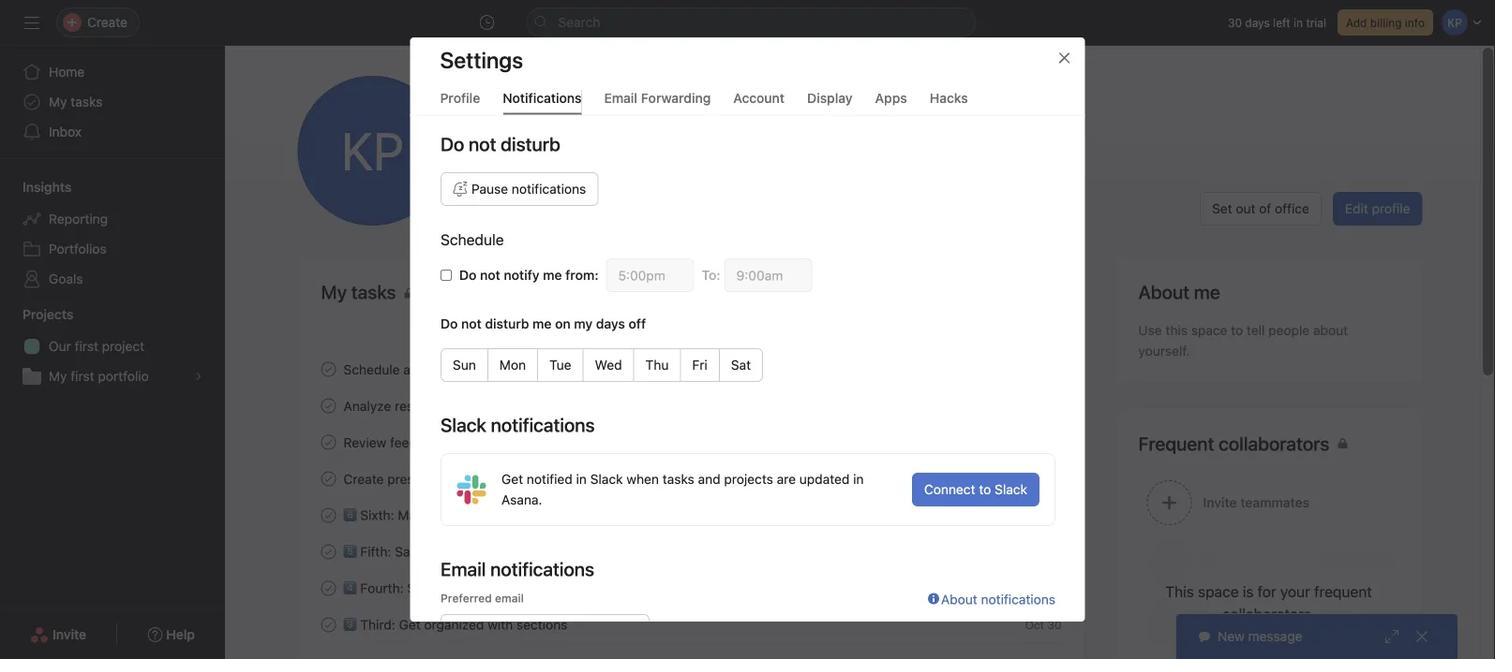 Task type: describe. For each thing, give the bounding box(es) containing it.
4️⃣
[[344, 581, 357, 596]]

notifications for pause notifications
[[511, 181, 586, 196]]

preferred email
[[440, 592, 523, 605]]

asana
[[572, 544, 609, 560]]

my tasks
[[321, 281, 396, 303]]

completed image for 4️⃣
[[317, 578, 340, 600]]

me from:
[[542, 267, 598, 283]]

disturb
[[485, 316, 529, 331]]

in right left
[[1294, 16, 1303, 29]]

this
[[1166, 323, 1188, 338]]

completed image for 6️⃣
[[317, 505, 340, 527]]

completed checkbox for create presentation
[[317, 468, 340, 491]]

email notifications
[[440, 558, 594, 580]]

save
[[395, 544, 424, 560]]

thu button
[[633, 348, 681, 382]]

of inside button
[[1259, 201, 1271, 217]]

not for disturb
[[461, 316, 481, 331]]

5️⃣
[[344, 544, 357, 560]]

10:32am
[[496, 163, 548, 178]]

set out of office button
[[1200, 192, 1322, 226]]

top
[[456, 581, 476, 596]]

1 oct 30 from the top
[[1025, 509, 1062, 523]]

10:32am local time
[[496, 163, 610, 178]]

forwarding
[[641, 90, 711, 105]]

me
[[532, 316, 551, 331]]

connect
[[924, 482, 975, 497]]

do for do not disturb
[[440, 133, 464, 155]]

1 vertical spatial our
[[933, 473, 953, 486]]

make
[[398, 508, 430, 523]]

0 horizontal spatial get
[[399, 618, 421, 633]]

0 horizontal spatial on
[[437, 581, 453, 596]]

completed checkbox for 6️⃣ sixth: make work manageable
[[317, 505, 340, 527]]

30 for 3️⃣ third: get organized with sections
[[1047, 619, 1062, 632]]

fourth:
[[360, 581, 404, 596]]

1 horizontal spatial our first project
[[933, 473, 1018, 486]]

schedule for schedule
[[440, 231, 503, 248]]

settings
[[440, 47, 523, 73]]

fifth:
[[360, 544, 391, 560]]

0 horizontal spatial project
[[102, 339, 144, 354]]

schedule a meeting
[[344, 362, 463, 378]]

search
[[558, 15, 600, 30]]

reporting link
[[11, 204, 214, 234]]

yourself.
[[1138, 344, 1190, 359]]

3️⃣ third: get organized with sections
[[344, 618, 567, 633]]

insights element
[[0, 171, 225, 298]]

edit
[[1345, 201, 1368, 217]]

notifications
[[503, 90, 582, 105]]

analyze
[[344, 399, 391, 414]]

in right updated
[[853, 472, 863, 487]]

first for our first project link within the projects element
[[75, 339, 98, 354]]

my for my tasks
[[49, 94, 67, 110]]

profile button
[[440, 90, 480, 115]]

0 horizontal spatial close image
[[1057, 51, 1072, 66]]

feedback
[[390, 435, 446, 451]]

1 vertical spatial time
[[428, 544, 454, 560]]

1 horizontal spatial slack
[[994, 482, 1027, 497]]

pause notifications
[[471, 181, 586, 196]]

oct 30 for of
[[1025, 583, 1062, 596]]

goals link
[[11, 264, 214, 294]]

hacks
[[930, 90, 968, 105]]

portfolios
[[49, 241, 107, 257]]

email
[[495, 592, 523, 605]]

trial
[[1306, 16, 1326, 29]]

with
[[488, 618, 513, 633]]

expand new message image
[[1385, 630, 1400, 645]]

to inside use this space to tell people about yourself.
[[1231, 323, 1243, 338]]

new message
[[1218, 629, 1302, 645]]

completed image for create
[[317, 468, 340, 491]]

completed image for 5️⃣
[[317, 541, 340, 564]]

first for the my first portfolio link
[[71, 369, 94, 384]]

pause notifications button
[[440, 172, 598, 206]]

tasks inside "global" element
[[71, 94, 103, 110]]

my first portfolio link
[[11, 362, 214, 392]]

search button
[[526, 7, 976, 37]]

stay
[[407, 581, 434, 596]]

notified
[[526, 472, 572, 487]]

add billing info
[[1346, 16, 1425, 29]]

not disturb
[[468, 133, 560, 155]]

pause
[[471, 181, 508, 196]]

our first project link inside projects element
[[11, 332, 214, 362]]

do for do not disturb me on my days off
[[440, 316, 457, 331]]

fri button
[[680, 348, 719, 382]]

sun button
[[440, 348, 488, 382]]

completed image for schedule
[[317, 359, 340, 381]]

oct for of
[[1025, 583, 1044, 596]]

create
[[344, 472, 384, 487]]

about notifications link
[[928, 590, 1055, 660]]

5️⃣ fifth: save time by collaborating in asana
[[344, 544, 609, 560]]

collaborating
[[476, 544, 554, 560]]

profile
[[440, 90, 480, 105]]

tasks inside get notified in slack when tasks and projects are updated in asana.
[[662, 472, 694, 487]]

hacks button
[[930, 90, 968, 115]]

connect to slack
[[924, 482, 1027, 497]]

to:
[[701, 267, 720, 283]]

projects
[[22, 307, 73, 322]]

apps
[[875, 90, 907, 105]]

wed
[[594, 357, 622, 373]]

office
[[1275, 201, 1309, 217]]

30 for 6️⃣ sixth: make work manageable
[[1047, 509, 1062, 523]]

completed image for review
[[317, 432, 340, 454]]

edit profile
[[1345, 201, 1410, 217]]

sixth:
[[360, 508, 394, 523]]

email forwarding
[[604, 90, 711, 105]]

wed button
[[582, 348, 634, 382]]

slack icon image
[[456, 475, 486, 505]]

sun
[[452, 357, 476, 373]]

results
[[395, 399, 435, 414]]

1 oct from the top
[[1025, 509, 1044, 523]]

thu
[[645, 357, 668, 373]]

global element
[[0, 46, 225, 158]]

sat button
[[718, 348, 763, 382]]



Task type: locate. For each thing, give the bounding box(es) containing it.
2 vertical spatial oct
[[1025, 619, 1044, 632]]

0 vertical spatial project
[[102, 339, 144, 354]]

1 vertical spatial oct 30 button
[[1025, 583, 1062, 596]]

7 completed checkbox from the top
[[317, 614, 340, 637]]

left
[[1273, 16, 1291, 29]]

slack left when
[[590, 472, 622, 487]]

oct 30 button down wednesday button
[[1025, 509, 1062, 523]]

completed checkbox for 4️⃣ fourth: stay on top of incoming work
[[317, 578, 340, 600]]

1 horizontal spatial our
[[933, 473, 953, 486]]

wednesday button
[[1000, 473, 1062, 486]]

0 vertical spatial get
[[501, 472, 523, 487]]

asana.
[[501, 492, 542, 508]]

in left asana
[[558, 544, 569, 560]]

30
[[1228, 16, 1242, 29], [1047, 509, 1062, 523], [1047, 583, 1062, 596], [1047, 619, 1062, 632]]

completed image left the analyze
[[317, 395, 340, 418]]

1 vertical spatial oct
[[1025, 583, 1044, 596]]

schedule left a
[[344, 362, 400, 378]]

slack notifications
[[440, 414, 594, 436]]

completed image left create on the left of page
[[317, 468, 340, 491]]

completed image left 6️⃣
[[317, 505, 340, 527]]

1 completed image from the top
[[317, 359, 340, 381]]

not left notify
[[480, 267, 500, 283]]

frequent collaborators
[[1138, 433, 1329, 455]]

days off
[[596, 316, 646, 331]]

tue
[[549, 357, 571, 373]]

0 horizontal spatial tasks
[[71, 94, 103, 110]]

work down asana
[[554, 581, 583, 596]]

2 completed image from the top
[[317, 505, 340, 527]]

set
[[1212, 201, 1232, 217]]

2 vertical spatial oct 30 button
[[1025, 619, 1062, 632]]

oct
[[1025, 509, 1044, 523], [1025, 583, 1044, 596], [1025, 619, 1044, 632]]

1 vertical spatial first
[[71, 369, 94, 384]]

our down projects
[[49, 339, 71, 354]]

0 vertical spatial oct 30 button
[[1025, 509, 1062, 523]]

1 vertical spatial our first project link
[[926, 470, 1018, 489]]

1 vertical spatial to
[[979, 482, 991, 497]]

1 vertical spatial on
[[437, 581, 453, 596]]

1 vertical spatial tasks
[[662, 472, 694, 487]]

do not disturb
[[440, 133, 560, 155]]

3 oct 30 button from the top
[[1025, 619, 1062, 632]]

completed image
[[317, 359, 340, 381], [317, 432, 340, 454], [317, 468, 340, 491], [317, 541, 340, 564]]

oct 30 button right the about
[[1025, 583, 1062, 596]]

1 vertical spatial project
[[980, 473, 1018, 486]]

do not notify me from:
[[459, 267, 598, 283]]

0 vertical spatial work
[[434, 508, 463, 523]]

on left my
[[555, 316, 570, 331]]

completed image for 3️⃣
[[317, 614, 340, 637]]

local
[[552, 163, 580, 178]]

oct right the about
[[1025, 583, 1044, 596]]

completed checkbox left 6️⃣
[[317, 505, 340, 527]]

tasks left the and
[[662, 472, 694, 487]]

updated
[[799, 472, 849, 487]]

notifications down 10:32am local time
[[511, 181, 586, 196]]

0 horizontal spatial notifications
[[511, 181, 586, 196]]

completed image left schedule a meeting
[[317, 359, 340, 381]]

completed checkbox for schedule a meeting
[[317, 359, 340, 381]]

our left wednesday
[[933, 473, 953, 486]]

time
[[584, 163, 610, 178], [428, 544, 454, 560]]

tasks down home
[[71, 94, 103, 110]]

completed image left '3️⃣'
[[317, 614, 340, 637]]

None text field
[[606, 258, 694, 292], [724, 258, 812, 292], [606, 258, 694, 292], [724, 258, 812, 292]]

2 oct 30 from the top
[[1025, 583, 1062, 596]]

1 horizontal spatial on
[[555, 316, 570, 331]]

not for notify
[[480, 267, 500, 283]]

do right do not notify me from: option
[[459, 267, 476, 283]]

3 oct from the top
[[1025, 619, 1044, 632]]

to
[[1231, 323, 1243, 338], [979, 482, 991, 497]]

completed checkbox left the review
[[317, 432, 340, 454]]

my inside projects element
[[49, 369, 67, 384]]

display
[[807, 90, 853, 105]]

4 completed checkbox from the top
[[317, 468, 340, 491]]

to left tell
[[1231, 323, 1243, 338]]

1 horizontal spatial project
[[980, 473, 1018, 486]]

account button
[[733, 90, 785, 115]]

slack inside get notified in slack when tasks and projects are updated in asana.
[[590, 472, 622, 487]]

my for my first portfolio
[[49, 369, 67, 384]]

schedule for schedule a meeting
[[344, 362, 400, 378]]

projects element
[[0, 298, 225, 396]]

account
[[733, 90, 785, 105]]

oct 30 button
[[1025, 509, 1062, 523], [1025, 583, 1062, 596], [1025, 619, 1062, 632]]

projects
[[724, 472, 773, 487]]

inbox link
[[11, 117, 214, 147]]

5 completed checkbox from the top
[[317, 505, 340, 527]]

30 for 4️⃣ fourth: stay on top of incoming work
[[1047, 583, 1062, 596]]

oct 30 button for sections
[[1025, 619, 1062, 632]]

notifications button
[[503, 90, 582, 115]]

0 vertical spatial close image
[[1057, 51, 1072, 66]]

0 vertical spatial our first project
[[49, 339, 144, 354]]

0 vertical spatial notifications
[[511, 181, 586, 196]]

do not disturb me on my days off
[[440, 316, 646, 331]]

0 vertical spatial first
[[75, 339, 98, 354]]

oct 30 for sections
[[1025, 619, 1062, 632]]

time right local
[[584, 163, 610, 178]]

my tasks link
[[11, 87, 214, 117]]

get notified in slack when tasks and projects are updated in asana.
[[501, 472, 863, 508]]

completed image
[[317, 395, 340, 418], [317, 505, 340, 527], [317, 578, 340, 600], [317, 614, 340, 637]]

1 vertical spatial oct 30
[[1025, 583, 1062, 596]]

notifications
[[511, 181, 586, 196], [981, 592, 1055, 607]]

0 horizontal spatial to
[[979, 482, 991, 497]]

3 completed image from the top
[[317, 578, 340, 600]]

0 horizontal spatial slack
[[590, 472, 622, 487]]

completed checkbox for 3️⃣ third: get organized with sections
[[317, 614, 340, 637]]

are
[[776, 472, 795, 487]]

wednesday
[[1000, 473, 1062, 486]]

completed checkbox for analyze results
[[317, 395, 340, 418]]

2 vertical spatial first
[[956, 473, 977, 486]]

in right notified
[[576, 472, 586, 487]]

completed checkbox left 4️⃣
[[317, 578, 340, 600]]

1 completed image from the top
[[317, 395, 340, 418]]

time left by on the bottom left
[[428, 544, 454, 560]]

1 vertical spatial my
[[49, 369, 67, 384]]

first left portfolio
[[71, 369, 94, 384]]

completed image for analyze
[[317, 395, 340, 418]]

1 horizontal spatial our first project link
[[926, 470, 1018, 489]]

0 vertical spatial oct
[[1025, 509, 1044, 523]]

on
[[555, 316, 570, 331], [437, 581, 453, 596]]

completed image left the review
[[317, 432, 340, 454]]

0 vertical spatial oct 30
[[1025, 509, 1062, 523]]

space
[[1191, 323, 1227, 338]]

do down profile button
[[440, 133, 464, 155]]

first left wednesday
[[956, 473, 977, 486]]

1 vertical spatial do
[[459, 267, 476, 283]]

1 horizontal spatial notifications
[[981, 592, 1055, 607]]

1 my from the top
[[49, 94, 67, 110]]

2 vertical spatial do
[[440, 316, 457, 331]]

notifications inside dropdown button
[[511, 181, 586, 196]]

fri
[[692, 357, 707, 373]]

1 horizontal spatial work
[[554, 581, 583, 596]]

oct 30 button down about notifications
[[1025, 619, 1062, 632]]

my
[[49, 94, 67, 110], [49, 369, 67, 384]]

0 horizontal spatial of
[[480, 581, 492, 596]]

4 completed image from the top
[[317, 541, 340, 564]]

1 horizontal spatial time
[[584, 163, 610, 178]]

get up asana.
[[501, 472, 523, 487]]

insights
[[22, 180, 72, 195]]

completed checkbox for review feedback
[[317, 432, 340, 454]]

completed checkbox left '3️⃣'
[[317, 614, 340, 637]]

display button
[[807, 90, 853, 115]]

my first portfolio
[[49, 369, 149, 384]]

completed checkbox left the analyze
[[317, 395, 340, 418]]

oct for sections
[[1025, 619, 1044, 632]]

oct down about notifications
[[1025, 619, 1044, 632]]

on left 'top'
[[437, 581, 453, 596]]

1 horizontal spatial to
[[1231, 323, 1243, 338]]

1 completed checkbox from the top
[[317, 359, 340, 381]]

my tasks
[[49, 94, 103, 110]]

1 horizontal spatial get
[[501, 472, 523, 487]]

invite
[[53, 628, 86, 643]]

1 vertical spatial schedule
[[344, 362, 400, 378]]

mon button
[[487, 348, 538, 382]]

tasks
[[71, 94, 103, 110], [662, 472, 694, 487]]

not
[[480, 267, 500, 283], [461, 316, 481, 331]]

1 vertical spatial our first project
[[933, 473, 1018, 486]]

completed image left 4️⃣
[[317, 578, 340, 600]]

0 vertical spatial on
[[555, 316, 570, 331]]

our inside projects element
[[49, 339, 71, 354]]

my inside my tasks link
[[49, 94, 67, 110]]

0 vertical spatial do
[[440, 133, 464, 155]]

0 vertical spatial time
[[584, 163, 610, 178]]

days
[[1245, 16, 1270, 29]]

incoming
[[495, 581, 551, 596]]

0 horizontal spatial our
[[49, 339, 71, 354]]

my
[[574, 316, 592, 331]]

add billing info button
[[1338, 9, 1433, 36]]

0 horizontal spatial work
[[434, 508, 463, 523]]

0 horizontal spatial our first project link
[[11, 332, 214, 362]]

1 horizontal spatial close image
[[1415, 630, 1430, 645]]

get right third:
[[399, 618, 421, 633]]

when
[[626, 472, 659, 487]]

0 vertical spatial of
[[1259, 201, 1271, 217]]

my down projects
[[49, 369, 67, 384]]

1 horizontal spatial schedule
[[440, 231, 503, 248]]

3 completed checkbox from the top
[[317, 432, 340, 454]]

2 vertical spatial oct 30
[[1025, 619, 1062, 632]]

1 vertical spatial notifications
[[981, 592, 1055, 607]]

our first project inside projects element
[[49, 339, 144, 354]]

oct 30 button for of
[[1025, 583, 1062, 596]]

3 oct 30 from the top
[[1025, 619, 1062, 632]]

home
[[49, 64, 85, 80]]

completed checkbox left create on the left of page
[[317, 468, 340, 491]]

notifications inside 'link'
[[981, 592, 1055, 607]]

0 vertical spatial to
[[1231, 323, 1243, 338]]

our first project
[[49, 339, 144, 354], [933, 473, 1018, 486]]

0 vertical spatial tasks
[[71, 94, 103, 110]]

search list box
[[526, 7, 976, 37]]

oct 30 down about notifications
[[1025, 619, 1062, 632]]

2 oct 30 button from the top
[[1025, 583, 1062, 596]]

4 completed image from the top
[[317, 614, 340, 637]]

0 horizontal spatial time
[[428, 544, 454, 560]]

do for do not notify me from:
[[459, 267, 476, 283]]

portfolio
[[98, 369, 149, 384]]

hide sidebar image
[[24, 15, 39, 30]]

1 oct 30 button from the top
[[1025, 509, 1062, 523]]

review
[[344, 435, 386, 451]]

of right out
[[1259, 201, 1271, 217]]

completed image left 5️⃣
[[317, 541, 340, 564]]

0 vertical spatial our
[[49, 339, 71, 354]]

kp
[[341, 120, 404, 182]]

schedule
[[440, 231, 503, 248], [344, 362, 400, 378]]

my up inbox
[[49, 94, 67, 110]]

notifications right the about
[[981, 592, 1055, 607]]

project right connect at the bottom
[[980, 473, 1018, 486]]

schedule up do not notify me from: option
[[440, 231, 503, 248]]

Completed checkbox
[[317, 541, 340, 564]]

oct 30
[[1025, 509, 1062, 523], [1025, 583, 1062, 596], [1025, 619, 1062, 632]]

1 horizontal spatial of
[[1259, 201, 1271, 217]]

get inside get notified in slack when tasks and projects are updated in asana.
[[501, 472, 523, 487]]

to right connect at the bottom
[[979, 482, 991, 497]]

and
[[698, 472, 720, 487]]

set out of office
[[1212, 201, 1309, 217]]

0 vertical spatial not
[[480, 267, 500, 283]]

edit profile button
[[1333, 192, 1422, 226]]

meeting
[[414, 362, 463, 378]]

oct down wednesday button
[[1025, 509, 1044, 523]]

2 completed image from the top
[[317, 432, 340, 454]]

kendall parks
[[478, 118, 649, 154]]

Completed checkbox
[[317, 359, 340, 381], [317, 395, 340, 418], [317, 432, 340, 454], [317, 468, 340, 491], [317, 505, 340, 527], [317, 578, 340, 600], [317, 614, 340, 637]]

6️⃣
[[344, 508, 357, 523]]

0 vertical spatial our first project link
[[11, 332, 214, 362]]

close image
[[1057, 51, 1072, 66], [1415, 630, 1430, 645]]

not left the disturb
[[461, 316, 481, 331]]

0 horizontal spatial schedule
[[344, 362, 400, 378]]

reporting
[[49, 211, 108, 227]]

1 vertical spatial not
[[461, 316, 481, 331]]

work down slack icon
[[434, 508, 463, 523]]

30 days left in trial
[[1228, 16, 1326, 29]]

insights button
[[0, 178, 72, 197]]

6 completed checkbox from the top
[[317, 578, 340, 600]]

0 vertical spatial my
[[49, 94, 67, 110]]

2 completed checkbox from the top
[[317, 395, 340, 418]]

notifications for about notifications
[[981, 592, 1055, 607]]

project up portfolio
[[102, 339, 144, 354]]

completed checkbox left schedule a meeting
[[317, 359, 340, 381]]

about
[[941, 592, 977, 607]]

of right 'top'
[[480, 581, 492, 596]]

0 horizontal spatial our first project
[[49, 339, 144, 354]]

do up sun
[[440, 316, 457, 331]]

create presentation
[[344, 472, 463, 487]]

billing
[[1370, 16, 1402, 29]]

first up my first portfolio
[[75, 339, 98, 354]]

1 vertical spatial close image
[[1415, 630, 1430, 645]]

a
[[403, 362, 411, 378]]

our
[[49, 339, 71, 354], [933, 473, 953, 486]]

sections
[[516, 618, 567, 633]]

oct 30 down wednesday button
[[1025, 509, 1062, 523]]

slack right connect at the bottom
[[994, 482, 1027, 497]]

3 completed image from the top
[[317, 468, 340, 491]]

1 horizontal spatial tasks
[[662, 472, 694, 487]]

about notifications
[[941, 592, 1055, 607]]

Do not notify me from: checkbox
[[440, 270, 451, 281]]

3️⃣
[[344, 618, 357, 633]]

1 vertical spatial work
[[554, 581, 583, 596]]

2 oct from the top
[[1025, 583, 1044, 596]]

1 vertical spatial of
[[480, 581, 492, 596]]

2 my from the top
[[49, 369, 67, 384]]

mon
[[499, 357, 525, 373]]

0 vertical spatial schedule
[[440, 231, 503, 248]]

oct 30 right the about
[[1025, 583, 1062, 596]]

1 vertical spatial get
[[399, 618, 421, 633]]

organized
[[424, 618, 484, 633]]



Task type: vqa. For each thing, say whether or not it's contained in the screenshot.
task… to the top
no



